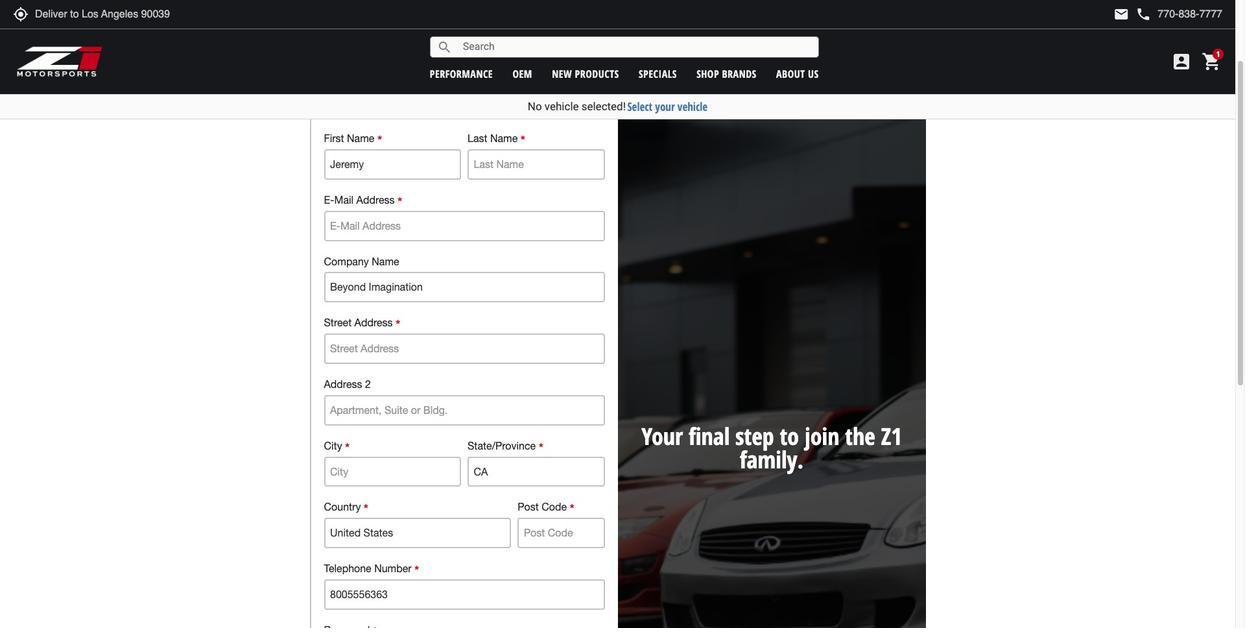 Task type: vqa. For each thing, say whether or not it's contained in the screenshot.
and
no



Task type: locate. For each thing, give the bounding box(es) containing it.
vehicle right no
[[545, 100, 579, 113]]

mail
[[1114, 6, 1130, 22]]

First Name text field
[[324, 149, 461, 180]]

name inside first name *
[[347, 133, 375, 144]]

address right "street"
[[355, 317, 393, 328]]

1 vertical spatial address
[[355, 317, 393, 328]]

* down first name 'text field'
[[398, 194, 402, 208]]

Apartment, Suite or Bldg. text field
[[324, 395, 605, 425]]

name inside last name *
[[490, 133, 518, 144]]

*
[[378, 132, 382, 147], [521, 132, 526, 147], [398, 194, 402, 208], [396, 317, 401, 331], [345, 440, 350, 454], [539, 440, 544, 454], [364, 501, 369, 515], [570, 501, 575, 515], [415, 562, 419, 577]]

telephone number *
[[324, 562, 419, 577]]

1 vertical spatial to
[[780, 420, 799, 452]]

* right country
[[364, 501, 369, 515]]

address
[[357, 194, 395, 206], [355, 317, 393, 328], [324, 378, 362, 390]]

name right last
[[490, 133, 518, 144]]

shopping_cart link
[[1199, 51, 1223, 72]]

products
[[575, 67, 619, 81]]

shop brands
[[697, 67, 757, 81]]

vehicle right your
[[678, 99, 708, 114]]

select
[[628, 99, 653, 114]]

in
[[564, 92, 572, 103]]

0 vertical spatial address
[[357, 194, 395, 206]]

performance
[[430, 67, 493, 81]]

family.
[[740, 444, 804, 476]]

* up last name text field
[[521, 132, 526, 147]]

0 horizontal spatial vehicle
[[545, 100, 579, 113]]

search
[[437, 39, 453, 55]]

vehicle inside no vehicle selected! select your vehicle
[[545, 100, 579, 113]]

mail
[[334, 194, 354, 206]]

us
[[808, 67, 819, 81]]

mail link
[[1114, 6, 1130, 22]]

oem link
[[513, 67, 533, 81]]

z1
[[882, 420, 902, 452]]

name for first name *
[[347, 133, 375, 144]]

address left 2
[[324, 378, 362, 390]]

no
[[528, 100, 542, 113]]

company name
[[324, 255, 399, 267]]

to left sign
[[529, 92, 539, 103]]

about us
[[777, 67, 819, 81]]

country
[[324, 501, 361, 513]]

address right the 'mail'
[[357, 194, 395, 206]]

telephone
[[324, 563, 372, 574]]

to
[[529, 92, 539, 103], [780, 420, 799, 452]]

* right the number
[[415, 562, 419, 577]]

an right have
[[420, 92, 431, 103]]

0 vertical spatial to
[[529, 92, 539, 103]]

performance link
[[430, 67, 493, 81]]

post code *
[[518, 501, 575, 515]]

post
[[518, 501, 539, 513]]

to inside your final step to join the z1 family.
[[780, 420, 799, 452]]

last name *
[[468, 132, 526, 147]]

about us link
[[777, 67, 819, 81]]

an
[[446, 54, 469, 86], [420, 92, 431, 103]]

* up first name 'text field'
[[378, 132, 382, 147]]

vehicle
[[678, 99, 708, 114], [545, 100, 579, 113]]

name right the first
[[347, 133, 375, 144]]

e-mail address *
[[324, 194, 402, 208]]

0 horizontal spatial to
[[529, 92, 539, 103]]

1 horizontal spatial an
[[446, 54, 469, 86]]

to left join
[[780, 420, 799, 452]]

shop brands link
[[697, 67, 757, 81]]

z1 motorsports logo image
[[16, 45, 103, 78]]

country *
[[324, 501, 369, 515]]

final
[[689, 420, 730, 452]]

Company Name text field
[[324, 272, 605, 303]]

your
[[655, 99, 675, 114]]

already
[[357, 92, 392, 103]]

name right company
[[372, 255, 399, 267]]

name
[[347, 133, 375, 144], [490, 133, 518, 144], [372, 255, 399, 267]]

shopping_cart
[[1202, 51, 1223, 72]]

have
[[395, 92, 417, 103]]

2 vertical spatial address
[[324, 378, 362, 390]]

0 horizontal spatial an
[[420, 92, 431, 103]]

here
[[506, 92, 527, 103]]

* right "street"
[[396, 317, 401, 331]]

1 horizontal spatial to
[[780, 420, 799, 452]]

Street Address text field
[[324, 334, 605, 364]]

street
[[324, 317, 352, 328]]

an up account?
[[446, 54, 469, 86]]

my_location
[[13, 6, 29, 22]]



Task type: describe. For each thing, give the bounding box(es) containing it.
phone link
[[1136, 6, 1223, 22]]

name for last name *
[[490, 133, 518, 144]]

Telephone Number text field
[[324, 579, 605, 610]]

e-
[[324, 194, 334, 206]]

specials link
[[639, 67, 677, 81]]

about
[[777, 67, 806, 81]]

Last Name text field
[[468, 149, 605, 180]]

account?
[[434, 92, 478, 103]]

city
[[324, 440, 342, 451]]

E-Mail Address text field
[[324, 211, 605, 241]]

selected!
[[582, 100, 626, 113]]

account
[[475, 54, 547, 86]]

your final step to join the z1 family.
[[642, 420, 902, 476]]

new products
[[552, 67, 619, 81]]

State/​Province text field
[[468, 456, 605, 487]]

account_box
[[1172, 51, 1193, 72]]

Post Code text field
[[518, 518, 605, 548]]

click here to sign in link
[[480, 92, 572, 103]]

address inside street address *
[[355, 317, 393, 328]]

to inside create an account already have an account? click here to sign in
[[529, 92, 539, 103]]

street address *
[[324, 317, 401, 331]]

city *
[[324, 440, 350, 454]]

* up state/​province text field
[[539, 440, 544, 454]]

company
[[324, 255, 369, 267]]

shop
[[697, 67, 720, 81]]

last
[[468, 133, 488, 144]]

specials
[[639, 67, 677, 81]]

new
[[552, 67, 572, 81]]

your
[[642, 420, 683, 452]]

join
[[805, 420, 840, 452]]

number
[[374, 563, 412, 574]]

create
[[382, 54, 440, 86]]

first
[[324, 133, 344, 144]]

the
[[846, 420, 876, 452]]

Search search field
[[453, 37, 819, 57]]

* right code
[[570, 501, 575, 515]]

mail phone
[[1114, 6, 1152, 22]]

oem
[[513, 67, 533, 81]]

select your vehicle link
[[628, 99, 708, 114]]

no vehicle selected! select your vehicle
[[528, 99, 708, 114]]

* right city
[[345, 440, 350, 454]]

step
[[736, 420, 774, 452]]

account_box link
[[1168, 51, 1196, 72]]

first name *
[[324, 132, 382, 147]]

2
[[365, 378, 371, 390]]

0 vertical spatial an
[[446, 54, 469, 86]]

state/​province *
[[468, 440, 544, 454]]

1 horizontal spatial vehicle
[[678, 99, 708, 114]]

state/​province
[[468, 440, 536, 451]]

sign
[[542, 92, 561, 103]]

1 vertical spatial an
[[420, 92, 431, 103]]

brands
[[722, 67, 757, 81]]

new products link
[[552, 67, 619, 81]]

City text field
[[324, 456, 461, 487]]

phone
[[1136, 6, 1152, 22]]

address 2
[[324, 378, 371, 390]]

click
[[480, 92, 503, 103]]

address inside e-mail address *
[[357, 194, 395, 206]]

code
[[542, 501, 567, 513]]

name for company name
[[372, 255, 399, 267]]

create an account already have an account? click here to sign in
[[357, 54, 572, 103]]



